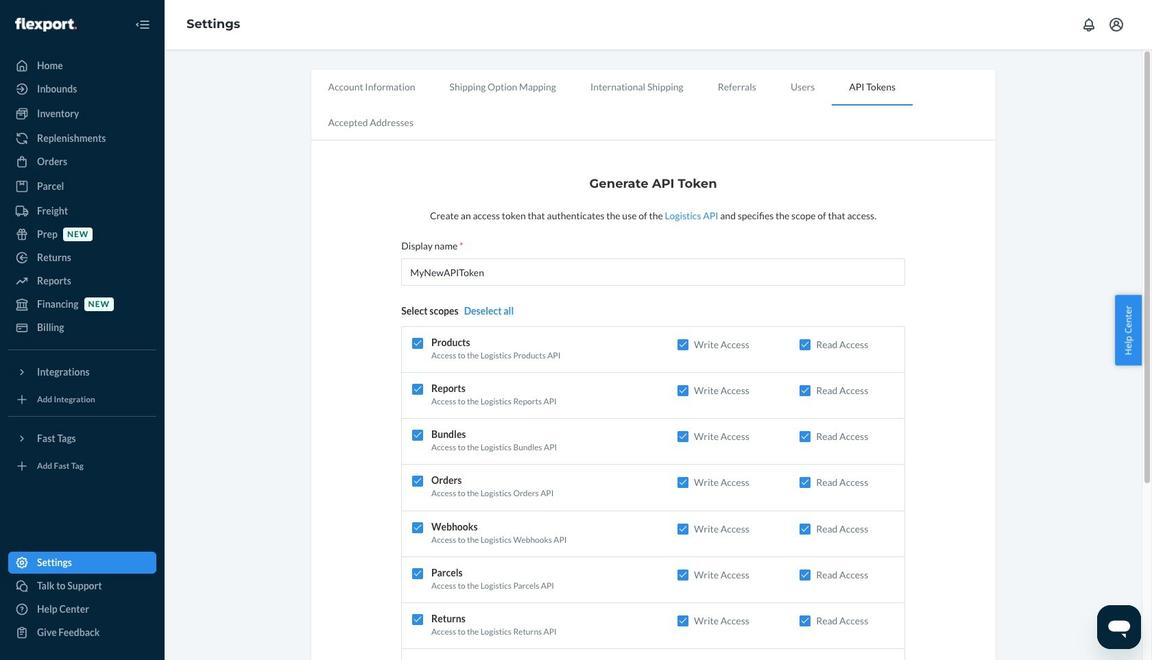 Task type: describe. For each thing, give the bounding box(es) containing it.
open notifications image
[[1081, 16, 1097, 33]]

flexport logo image
[[15, 18, 77, 31]]



Task type: vqa. For each thing, say whether or not it's contained in the screenshot.
Open account menu icon
yes



Task type: locate. For each thing, give the bounding box(es) containing it.
None text field
[[401, 259, 905, 286]]

None checkbox
[[678, 339, 689, 350], [800, 339, 811, 350], [412, 384, 423, 395], [678, 386, 689, 397], [678, 432, 689, 443], [800, 432, 811, 443], [412, 476, 423, 487], [412, 522, 423, 533], [678, 524, 689, 535], [800, 524, 811, 535], [678, 616, 689, 627], [800, 616, 811, 627], [678, 339, 689, 350], [800, 339, 811, 350], [412, 384, 423, 395], [678, 386, 689, 397], [678, 432, 689, 443], [800, 432, 811, 443], [412, 476, 423, 487], [412, 522, 423, 533], [678, 524, 689, 535], [800, 524, 811, 535], [678, 616, 689, 627], [800, 616, 811, 627]]

tab list
[[311, 70, 995, 141]]

tab
[[311, 70, 432, 104], [432, 70, 573, 104], [573, 70, 701, 104], [701, 70, 773, 104], [773, 70, 832, 104], [832, 70, 913, 106], [311, 106, 431, 140]]

None checkbox
[[412, 338, 423, 349], [800, 386, 811, 397], [412, 430, 423, 441], [678, 478, 689, 489], [800, 478, 811, 489], [412, 568, 423, 579], [678, 570, 689, 581], [800, 570, 811, 581], [412, 614, 423, 625], [412, 338, 423, 349], [800, 386, 811, 397], [412, 430, 423, 441], [678, 478, 689, 489], [800, 478, 811, 489], [412, 568, 423, 579], [678, 570, 689, 581], [800, 570, 811, 581], [412, 614, 423, 625]]

open account menu image
[[1108, 16, 1125, 33]]

close navigation image
[[134, 16, 151, 33]]



